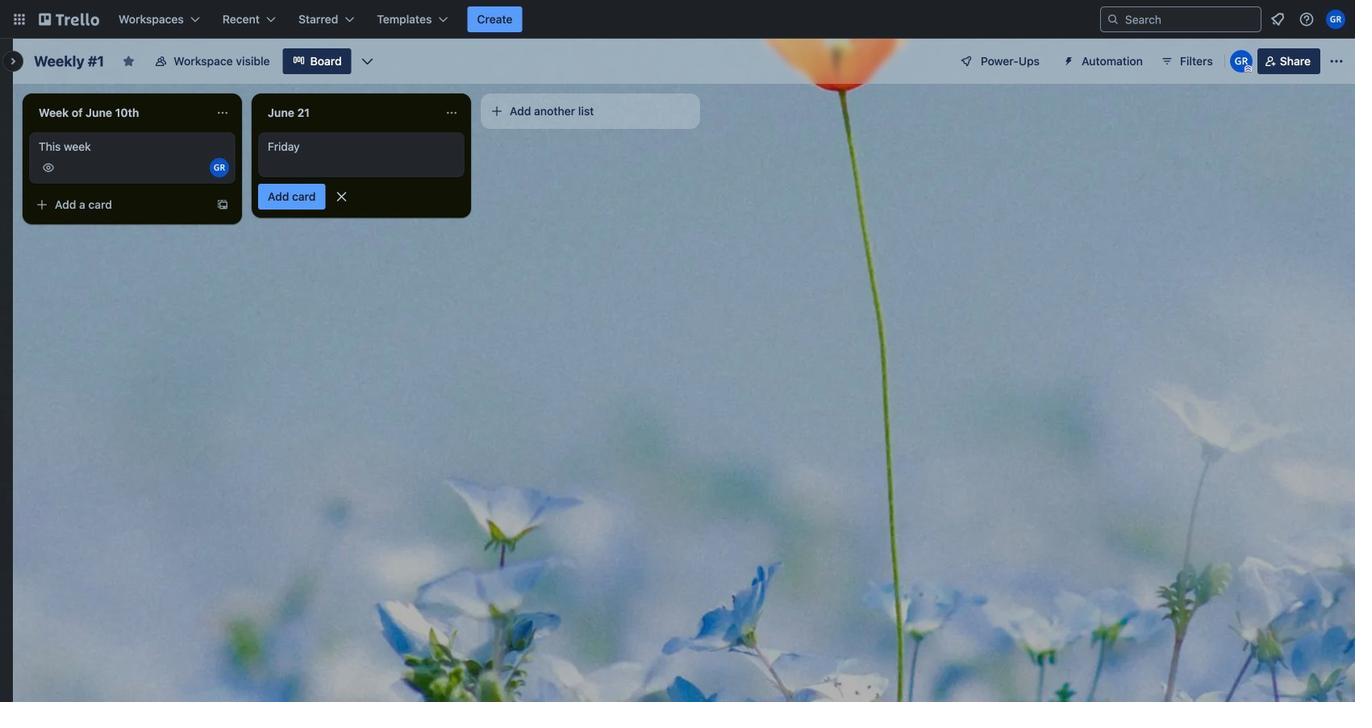 Task type: locate. For each thing, give the bounding box(es) containing it.
greg robinson (gregrobinson96) image right the open information menu image
[[1327, 10, 1346, 29]]

None text field
[[29, 100, 210, 126], [258, 100, 439, 126], [29, 100, 210, 126], [258, 100, 439, 126]]

0 horizontal spatial greg robinson (gregrobinson96) image
[[1230, 50, 1253, 73]]

1 horizontal spatial greg robinson (gregrobinson96) image
[[1327, 10, 1346, 29]]

star or unstar board image
[[122, 55, 135, 68]]

greg robinson (gregrobinson96) image
[[1327, 10, 1346, 29], [1230, 50, 1253, 73]]

create from template… image
[[216, 198, 229, 211]]

0 vertical spatial greg robinson (gregrobinson96) image
[[1327, 10, 1346, 29]]

show menu image
[[1329, 53, 1345, 69]]

primary element
[[0, 0, 1356, 39]]

greg robinson (gregrobinson96) image down search field
[[1230, 50, 1253, 73]]

customize views image
[[360, 53, 376, 69]]

this member is an admin of this board. image
[[1245, 65, 1252, 73]]

Search field
[[1120, 8, 1261, 31]]



Task type: vqa. For each thing, say whether or not it's contained in the screenshot.
the Board utilities Link
no



Task type: describe. For each thing, give the bounding box(es) containing it.
back to home image
[[39, 6, 99, 32]]

0 notifications image
[[1268, 10, 1288, 29]]

open information menu image
[[1299, 11, 1315, 27]]

cancel image
[[334, 189, 350, 205]]

1 vertical spatial greg robinson (gregrobinson96) image
[[1230, 50, 1253, 73]]

Board name text field
[[26, 48, 112, 74]]

greg robinson (gregrobinson96) image
[[210, 158, 229, 178]]

search image
[[1107, 13, 1120, 26]]

Enter a title for this card… text field
[[258, 132, 465, 178]]



